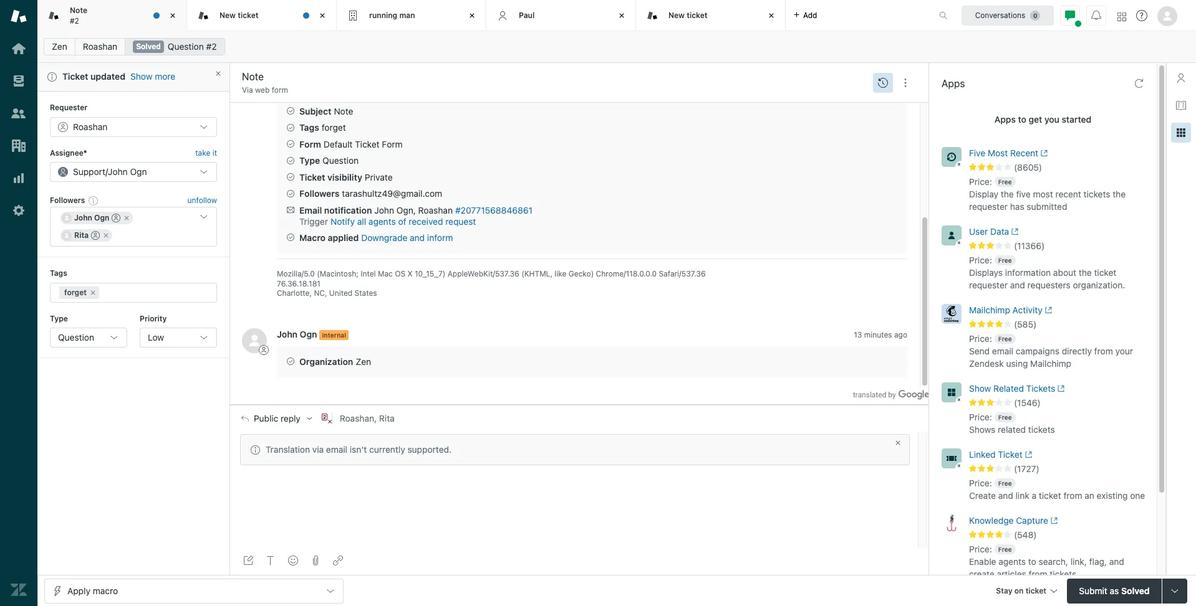 Task type: vqa. For each thing, say whether or not it's contained in the screenshot.
CAPTURE
yes



Task type: describe. For each thing, give the bounding box(es) containing it.
(opens in a new tab) image for linked ticket
[[1023, 452, 1032, 459]]

ticket up (1727)
[[998, 450, 1023, 460]]

take it
[[195, 148, 217, 158]]

conversations
[[975, 10, 1025, 20]]

roashan inside email notification john ogn, roashan # 20771568846861 trigger notify all agents of received request
[[418, 205, 453, 216]]

(opens in a new tab) image for five most recent
[[1038, 150, 1048, 157]]

add attachment image
[[311, 556, 321, 566]]

from inside price: free create and link a ticket from an existing one
[[1064, 491, 1082, 501]]

ticket right default
[[355, 139, 380, 150]]

request
[[445, 216, 476, 227]]

zen link
[[44, 38, 75, 56]]

2 form from the left
[[382, 139, 403, 150]]

mailchimp activity link
[[969, 304, 1127, 319]]

private
[[365, 172, 393, 183]]

organization
[[299, 356, 353, 367]]

linked ticket link
[[969, 449, 1127, 464]]

activity
[[1013, 305, 1043, 316]]

all
[[357, 216, 366, 227]]

submit as solved
[[1079, 586, 1150, 597]]

button displays agent's chat status as online. image
[[1065, 10, 1075, 20]]

mozilla/5.0
[[277, 270, 315, 279]]

price: for displays
[[969, 255, 992, 266]]

free for and
[[998, 480, 1012, 488]]

five
[[969, 148, 985, 158]]

draft mode image
[[243, 556, 253, 566]]

zendesk support image
[[11, 8, 27, 24]]

john ogn internal
[[277, 329, 346, 340]]

20771568846861
[[461, 205, 533, 216]]

type for type
[[50, 314, 68, 324]]

stay
[[996, 587, 1013, 596]]

customer context image
[[1176, 73, 1186, 83]]

unfollow
[[187, 196, 217, 205]]

ticket inside ticket updated show more
[[62, 71, 88, 82]]

low
[[148, 333, 164, 343]]

ritagame@gmail.com image
[[62, 231, 72, 241]]

tickets
[[1026, 384, 1055, 394]]

tarashultz49@gmail.com image
[[62, 214, 72, 224]]

data
[[990, 226, 1009, 237]]

related
[[994, 384, 1024, 394]]

support
[[73, 167, 105, 177]]

(opens in a new tab) image for mailchimp activity
[[1043, 307, 1052, 314]]

john inside john ogn option
[[74, 214, 92, 223]]

trigger
[[299, 216, 328, 227]]

user is an agent image for rita
[[91, 232, 100, 240]]

using
[[1006, 359, 1028, 369]]

requesters
[[1028, 280, 1071, 291]]

john inside email notification john ogn, roashan # 20771568846861 trigger notify all agents of received request
[[374, 205, 394, 216]]

stay on ticket button
[[991, 579, 1062, 606]]

your
[[1115, 346, 1133, 357]]

(548)
[[1014, 530, 1037, 541]]

knowledge capture image
[[942, 515, 962, 535]]

hide composer image
[[574, 400, 584, 410]]

from inside price: free send email campaigns directly from your zendesk using mailchimp
[[1094, 346, 1113, 357]]

like
[[555, 270, 567, 279]]

tickets.
[[1050, 569, 1079, 580]]

price: free display the five most recent tickets the requester has submitted
[[969, 176, 1126, 212]]

price: for display
[[969, 176, 992, 187]]

five most recent image
[[942, 147, 962, 167]]

flag,
[[1089, 557, 1107, 567]]

add link (cmd k) image
[[333, 556, 343, 566]]

(opens in a new tab) image for show related tickets
[[1055, 386, 1065, 393]]

close image inside new ticket tab
[[316, 9, 329, 22]]

3 stars. 11366 reviews. element
[[969, 241, 1149, 252]]

tickets inside price: free shows related tickets
[[1028, 425, 1055, 435]]

show inside ticket updated show more
[[130, 71, 152, 82]]

2 horizontal spatial the
[[1113, 189, 1126, 200]]

submit
[[1079, 586, 1107, 597]]

get help image
[[1136, 10, 1148, 21]]

about
[[1053, 268, 1076, 278]]

price: free displays information about the ticket requester and requesters organization.
[[969, 255, 1125, 291]]

minutes
[[864, 330, 892, 340]]

to inside price: free enable agents to search, link, flag, and create articles from tickets.
[[1028, 557, 1036, 567]]

create
[[969, 569, 995, 580]]

events image
[[878, 78, 888, 88]]

forget inside conversationlabel log
[[322, 122, 346, 133]]

get
[[1029, 114, 1042, 125]]

translation
[[266, 445, 310, 455]]

price: for send
[[969, 334, 992, 344]]

and inside conversationlabel log
[[410, 233, 425, 243]]

free for information
[[998, 257, 1012, 264]]

price: free create and link a ticket from an existing one
[[969, 478, 1145, 501]]

support / john ogn
[[73, 167, 147, 177]]

and inside price: free enable agents to search, link, flag, and create articles from tickets.
[[1109, 557, 1124, 567]]

conversations button
[[962, 5, 1054, 25]]

ticket updated show more
[[62, 71, 175, 82]]

apps for apps to get you started
[[995, 114, 1016, 125]]

apply
[[67, 586, 90, 597]]

1 vertical spatial solved
[[1121, 586, 1150, 597]]

most
[[988, 148, 1008, 158]]

john ogn option
[[60, 212, 133, 225]]

(khtml,
[[521, 270, 553, 279]]

rita option
[[60, 230, 112, 242]]

price: free shows related tickets
[[969, 412, 1055, 435]]

isn't
[[350, 445, 367, 455]]

secondary element
[[37, 34, 1196, 59]]

admin image
[[11, 203, 27, 219]]

/
[[105, 167, 108, 177]]

running man tab
[[337, 0, 486, 31]]

avatar image
[[242, 328, 267, 353]]

conversationlabel log
[[230, 0, 929, 388]]

ogn for john ogn
[[94, 214, 109, 223]]

applewebkit/537.36
[[448, 270, 519, 279]]

question inside conversationlabel log
[[322, 156, 359, 166]]

requester
[[50, 103, 88, 112]]

4 stars. 548 reviews. element
[[969, 530, 1149, 541]]

mailchimp activity image
[[942, 304, 962, 324]]

translation via email isn't currently supported. alert
[[240, 435, 910, 466]]

knowledge
[[969, 516, 1014, 526]]

running man
[[369, 10, 415, 20]]

close ticket collision notification image
[[215, 70, 222, 77]]

question #2
[[168, 41, 217, 52]]

via web form
[[242, 85, 288, 95]]

add
[[803, 10, 817, 20]]

mailchimp inside mailchimp activity link
[[969, 305, 1010, 316]]

priority
[[140, 314, 167, 324]]

(8605)
[[1014, 162, 1042, 173]]

knowledge image
[[1176, 100, 1186, 110]]

ticket down type question on the left of the page
[[299, 172, 325, 183]]

3 stars. 8605 reviews. element
[[969, 162, 1149, 173]]

charlotte,
[[277, 289, 312, 298]]

existing
[[1097, 491, 1128, 501]]

related
[[998, 425, 1026, 435]]

organizations image
[[11, 138, 27, 154]]

3 stars. 1546 reviews. element
[[969, 398, 1149, 409]]

note #2
[[70, 6, 87, 25]]

followers for followers tarashultz49@gmail.com
[[299, 189, 339, 199]]

displays
[[969, 268, 1003, 278]]

capture
[[1016, 516, 1048, 526]]

knowledge capture
[[969, 516, 1048, 526]]

running
[[369, 10, 397, 20]]

close image for new ticket
[[765, 9, 778, 22]]

chrome/118.0.0.0
[[596, 270, 657, 279]]

free for the
[[998, 178, 1012, 186]]

search,
[[1039, 557, 1068, 567]]

assignee* element
[[50, 162, 217, 182]]

assignee*
[[50, 148, 87, 158]]

macro
[[93, 586, 118, 597]]

updated
[[90, 71, 125, 82]]



Task type: locate. For each thing, give the bounding box(es) containing it.
ticket
[[238, 10, 259, 20], [687, 10, 708, 20], [1094, 268, 1117, 278], [1039, 491, 1061, 501], [1026, 587, 1046, 596]]

get started image
[[11, 41, 27, 57]]

4 price: from the top
[[969, 412, 992, 423]]

new ticket tab
[[187, 0, 337, 31], [636, 0, 786, 31]]

6 price: from the top
[[969, 544, 992, 555]]

1 vertical spatial roashan
[[73, 121, 107, 132]]

to
[[1018, 114, 1026, 125], [1028, 557, 1036, 567]]

0 vertical spatial from
[[1094, 346, 1113, 357]]

mac
[[378, 270, 393, 279]]

0 horizontal spatial user is an agent image
[[91, 232, 100, 240]]

price: up display
[[969, 176, 992, 187]]

show related tickets
[[969, 384, 1055, 394]]

5 price: from the top
[[969, 478, 992, 489]]

close image for running man
[[466, 9, 478, 22]]

and right flag,
[[1109, 557, 1124, 567]]

inform
[[427, 233, 453, 243]]

0 horizontal spatial close image
[[316, 9, 329, 22]]

requester inside price: free displays information about the ticket requester and requesters organization.
[[969, 280, 1008, 291]]

1 horizontal spatial apps
[[995, 114, 1016, 125]]

0 horizontal spatial agents
[[368, 216, 396, 227]]

format text image
[[266, 556, 276, 566]]

unfollow button
[[187, 195, 217, 207]]

ogn inside conversationlabel log
[[300, 329, 317, 340]]

ticket actions image
[[901, 78, 911, 88]]

1 horizontal spatial show
[[969, 384, 991, 394]]

the inside price: free displays information about the ticket requester and requesters organization.
[[1079, 268, 1092, 278]]

1 vertical spatial show
[[969, 384, 991, 394]]

requester inside price: free display the five most recent tickets the requester has submitted
[[969, 201, 1008, 212]]

(opens in a new tab) image inside mailchimp activity link
[[1043, 307, 1052, 314]]

0 vertical spatial type
[[299, 156, 320, 166]]

1 free from the top
[[998, 178, 1012, 186]]

safari/537.36
[[659, 270, 706, 279]]

ogn inside the assignee* element
[[130, 167, 147, 177]]

1 horizontal spatial remove image
[[102, 232, 110, 240]]

free up articles
[[998, 546, 1012, 554]]

one
[[1130, 491, 1145, 501]]

main element
[[0, 0, 37, 607]]

notification
[[324, 205, 372, 216]]

form
[[299, 139, 321, 150], [382, 139, 403, 150]]

email inside alert
[[326, 445, 347, 455]]

and down received
[[410, 233, 425, 243]]

rita
[[74, 231, 89, 240], [379, 413, 395, 424]]

price: up create
[[969, 478, 992, 489]]

0 vertical spatial apps
[[942, 78, 965, 89]]

organization zen
[[299, 356, 371, 367]]

0 horizontal spatial question
[[58, 333, 94, 343]]

rita inside option
[[74, 231, 89, 240]]

ago
[[894, 330, 907, 340]]

john right tarashultz49@gmail.com image
[[74, 214, 92, 223]]

0 horizontal spatial form
[[299, 139, 321, 150]]

customers image
[[11, 105, 27, 122]]

1 vertical spatial question
[[322, 156, 359, 166]]

1 horizontal spatial forget
[[322, 122, 346, 133]]

0 horizontal spatial note
[[70, 6, 87, 15]]

tickets up linked ticket link
[[1028, 425, 1055, 435]]

roashan up received
[[418, 205, 453, 216]]

question
[[168, 41, 204, 52], [322, 156, 359, 166], [58, 333, 94, 343]]

0 vertical spatial forget
[[322, 122, 346, 133]]

1 vertical spatial zen
[[356, 356, 371, 367]]

most
[[1033, 189, 1053, 200]]

john inside the assignee* element
[[108, 167, 128, 177]]

1 form from the left
[[299, 139, 321, 150]]

ogn right /
[[130, 167, 147, 177]]

price: inside price: free display the five most recent tickets the requester has submitted
[[969, 176, 992, 187]]

email notification john ogn, roashan # 20771568846861 trigger notify all agents of received request
[[299, 205, 533, 227]]

from left an
[[1064, 491, 1082, 501]]

notify all agents of received request link
[[331, 216, 476, 228]]

you
[[1045, 114, 1060, 125]]

#2
[[70, 16, 79, 25], [206, 41, 217, 52]]

0 vertical spatial tags
[[299, 122, 319, 133]]

2 price: from the top
[[969, 255, 992, 266]]

1 horizontal spatial email
[[992, 346, 1013, 357]]

views image
[[11, 73, 27, 89]]

user data
[[969, 226, 1009, 237]]

the up organization.
[[1079, 268, 1092, 278]]

apply macro
[[67, 586, 118, 597]]

user data link
[[969, 226, 1127, 241]]

insert emojis image
[[288, 556, 298, 566]]

5 free from the top
[[998, 480, 1012, 488]]

new ticket for 2nd new ticket tab
[[669, 10, 708, 20]]

new for 2nd new ticket tab
[[669, 10, 685, 20]]

ogn
[[130, 167, 147, 177], [94, 214, 109, 223], [300, 329, 317, 340]]

1 horizontal spatial new
[[669, 10, 685, 20]]

1 horizontal spatial note
[[334, 106, 353, 117]]

remove image inside john ogn option
[[123, 215, 131, 222]]

tags down subject
[[299, 122, 319, 133]]

#2 up zen link
[[70, 16, 79, 25]]

currently
[[369, 445, 405, 455]]

roashan inside secondary element
[[83, 41, 117, 52]]

1 horizontal spatial followers
[[299, 189, 339, 199]]

free up related
[[998, 414, 1012, 422]]

linked
[[969, 450, 996, 460]]

ogn down info on adding followers icon
[[94, 214, 109, 223]]

0 vertical spatial zen
[[52, 41, 67, 52]]

info on adding followers image
[[89, 196, 99, 206]]

solved right as
[[1121, 586, 1150, 597]]

tags down ritagame@gmail.com icon
[[50, 269, 67, 278]]

3 stars. 1727 reviews. element
[[969, 464, 1149, 475]]

apps to get you started
[[995, 114, 1092, 125]]

to left search,
[[1028, 557, 1036, 567]]

default
[[324, 139, 353, 150]]

1 horizontal spatial tickets
[[1084, 189, 1110, 200]]

1 vertical spatial from
[[1064, 491, 1082, 501]]

man
[[399, 10, 415, 20]]

1 horizontal spatial user is an agent image
[[112, 214, 121, 223]]

1 vertical spatial requester
[[969, 280, 1008, 291]]

roashan link
[[75, 38, 125, 56]]

(opens in a new tab) image
[[1009, 228, 1019, 236]]

0 vertical spatial requester
[[969, 201, 1008, 212]]

1 horizontal spatial agents
[[999, 557, 1026, 567]]

2 new ticket tab from the left
[[636, 0, 786, 31]]

price: up send
[[969, 334, 992, 344]]

13
[[854, 330, 862, 340]]

the right 'recent'
[[1113, 189, 1126, 200]]

followers up tarashultz49@gmail.com image
[[50, 196, 85, 205]]

ogn inside option
[[94, 214, 109, 223]]

0 vertical spatial note
[[70, 6, 87, 15]]

reply
[[281, 414, 300, 424]]

close image left add popup button
[[765, 9, 778, 22]]

2 vertical spatial question
[[58, 333, 94, 343]]

on
[[1015, 587, 1024, 596]]

nc,
[[314, 289, 327, 298]]

os
[[395, 270, 405, 279]]

form down tags forget
[[299, 139, 321, 150]]

followers for followers
[[50, 196, 85, 205]]

1 new ticket from the left
[[220, 10, 259, 20]]

close image
[[167, 9, 179, 22], [466, 9, 478, 22], [616, 9, 628, 22], [765, 9, 778, 22]]

close image inside translation via email isn't currently supported. alert
[[894, 440, 902, 447]]

knowledge capture link
[[969, 515, 1127, 530]]

agents up articles
[[999, 557, 1026, 567]]

0 horizontal spatial tickets
[[1028, 425, 1055, 435]]

(opens in a new tab) image for knowledge capture
[[1048, 518, 1058, 525]]

ticket inside popup button
[[1026, 587, 1046, 596]]

(opens in a new tab) image up "4 stars. 585 reviews." element
[[1043, 307, 1052, 314]]

tarashultz49@gmail.com
[[342, 189, 442, 199]]

price: inside price: free create and link a ticket from an existing one
[[969, 478, 992, 489]]

close image
[[316, 9, 329, 22], [894, 440, 902, 447]]

apps for apps
[[942, 78, 965, 89]]

forget up default
[[322, 122, 346, 133]]

0 horizontal spatial the
[[1001, 189, 1014, 200]]

applied
[[328, 233, 359, 243]]

zen left roashan link
[[52, 41, 67, 52]]

show left more
[[130, 71, 152, 82]]

#2 inside note #2
[[70, 16, 79, 25]]

0 vertical spatial user is an agent image
[[112, 214, 121, 223]]

price: inside price: free enable agents to search, link, flag, and create articles from tickets.
[[969, 544, 992, 555]]

1 vertical spatial remove image
[[102, 232, 110, 240]]

price: for shows
[[969, 412, 992, 423]]

free inside price: free shows related tickets
[[998, 414, 1012, 422]]

from inside price: free enable agents to search, link, flag, and create articles from tickets.
[[1029, 569, 1047, 580]]

followers element
[[50, 207, 217, 247]]

remove image inside rita option
[[102, 232, 110, 240]]

1 horizontal spatial mailchimp
[[1030, 359, 1071, 369]]

free inside price: free create and link a ticket from an existing one
[[998, 480, 1012, 488]]

note up tags forget
[[334, 106, 353, 117]]

0 vertical spatial tickets
[[1084, 189, 1110, 200]]

free down "linked ticket"
[[998, 480, 1012, 488]]

followers inside conversationlabel log
[[299, 189, 339, 199]]

notifications image
[[1091, 10, 1101, 20]]

john ogn link
[[277, 329, 317, 340]]

tabs tab list
[[37, 0, 926, 31]]

0 horizontal spatial to
[[1018, 114, 1026, 125]]

3 price: from the top
[[969, 334, 992, 344]]

remove image
[[123, 215, 131, 222], [102, 232, 110, 240], [89, 289, 97, 297]]

rita right ritagame@gmail.com icon
[[74, 231, 89, 240]]

agents inside price: free enable agents to search, link, flag, and create articles from tickets.
[[999, 557, 1026, 567]]

organization.
[[1073, 280, 1125, 291]]

close image inside paul tab
[[616, 9, 628, 22]]

states
[[355, 289, 377, 298]]

(585)
[[1014, 319, 1037, 330]]

and inside price: free create and link a ticket from an existing one
[[998, 491, 1013, 501]]

question for question
[[58, 333, 94, 343]]

user
[[969, 226, 988, 237]]

1 horizontal spatial #2
[[206, 41, 217, 52]]

zen right the organization
[[356, 356, 371, 367]]

close image inside running man tab
[[466, 9, 478, 22]]

1 vertical spatial note
[[334, 106, 353, 117]]

free up display
[[998, 178, 1012, 186]]

remove image right john ogn
[[123, 215, 131, 222]]

email up "using"
[[992, 346, 1013, 357]]

1 horizontal spatial rita
[[379, 413, 395, 424]]

tags
[[299, 122, 319, 133], [50, 269, 67, 278]]

remove image up question popup button at the bottom of the page
[[89, 289, 97, 297]]

free inside price: free displays information about the ticket requester and requesters organization.
[[998, 257, 1012, 264]]

tags for tags
[[50, 269, 67, 278]]

type down tags forget
[[299, 156, 320, 166]]

apps image
[[1176, 128, 1186, 138]]

(opens in a new tab) image inside show related tickets link
[[1055, 386, 1065, 393]]

crossicon image
[[322, 414, 332, 424]]

1 vertical spatial tags
[[50, 269, 67, 278]]

mailchimp activity
[[969, 305, 1043, 316]]

and inside price: free displays information about the ticket requester and requesters organization.
[[1010, 280, 1025, 291]]

and left link
[[998, 491, 1013, 501]]

price:
[[969, 176, 992, 187], [969, 255, 992, 266], [969, 334, 992, 344], [969, 412, 992, 423], [969, 478, 992, 489], [969, 544, 992, 555]]

0 horizontal spatial apps
[[942, 78, 965, 89]]

0 horizontal spatial new ticket
[[220, 10, 259, 20]]

remove image for rita
[[102, 232, 110, 240]]

2 horizontal spatial remove image
[[123, 215, 131, 222]]

john down tarashultz49@gmail.com
[[374, 205, 394, 216]]

requester down displays
[[969, 280, 1008, 291]]

a
[[1032, 491, 1037, 501]]

1 horizontal spatial ogn
[[130, 167, 147, 177]]

(opens in a new tab) image inside five most recent link
[[1038, 150, 1048, 157]]

of
[[398, 216, 406, 227]]

solved inside secondary element
[[136, 42, 161, 51]]

question inside popup button
[[58, 333, 94, 343]]

0 horizontal spatial new ticket tab
[[187, 0, 337, 31]]

0 vertical spatial remove image
[[123, 215, 131, 222]]

1 horizontal spatial close image
[[894, 440, 902, 447]]

recent
[[1056, 189, 1081, 200]]

#2 inside secondary element
[[206, 41, 217, 52]]

reporting image
[[11, 170, 27, 186]]

1 horizontal spatial question
[[168, 41, 204, 52]]

close image for paul
[[616, 9, 628, 22]]

apps right 'ticket actions' image
[[942, 78, 965, 89]]

type for type question
[[299, 156, 320, 166]]

1 new ticket tab from the left
[[187, 0, 337, 31]]

tickets inside price: free display the five most recent tickets the requester has submitted
[[1084, 189, 1110, 200]]

close image inside tab
[[167, 9, 179, 22]]

0 horizontal spatial rita
[[74, 231, 89, 240]]

1 vertical spatial close image
[[894, 440, 902, 447]]

1 vertical spatial mailchimp
[[1030, 359, 1071, 369]]

0 vertical spatial close image
[[316, 9, 329, 22]]

ticket up requester
[[62, 71, 88, 82]]

2 vertical spatial ogn
[[300, 329, 317, 340]]

roashan up updated at the left top
[[83, 41, 117, 52]]

(opens in a new tab) image up (1727)
[[1023, 452, 1032, 459]]

john right the support
[[108, 167, 128, 177]]

0 vertical spatial question
[[168, 41, 204, 52]]

close image up question #2 at the top
[[167, 9, 179, 22]]

linked ticket
[[969, 450, 1023, 460]]

rita right roashan,
[[379, 413, 395, 424]]

requester element
[[50, 117, 217, 137]]

2 horizontal spatial from
[[1094, 346, 1113, 357]]

requester down display
[[969, 201, 1008, 212]]

mailchimp down displays
[[969, 305, 1010, 316]]

0 horizontal spatial show
[[130, 71, 152, 82]]

free inside price: free send email campaigns directly from your zendesk using mailchimp
[[998, 335, 1012, 343]]

roashan down requester
[[73, 121, 107, 132]]

free for related
[[998, 414, 1012, 422]]

form up private
[[382, 139, 403, 150]]

email inside price: free send email campaigns directly from your zendesk using mailchimp
[[992, 346, 1013, 357]]

user is an agent image down john ogn option
[[91, 232, 100, 240]]

3 free from the top
[[998, 335, 1012, 343]]

submitted
[[1027, 201, 1067, 212]]

1 requester from the top
[[969, 201, 1008, 212]]

1 vertical spatial type
[[50, 314, 68, 324]]

0 horizontal spatial #2
[[70, 16, 79, 25]]

0 vertical spatial mailchimp
[[969, 305, 1010, 316]]

free inside price: free enable agents to search, link, flag, and create articles from tickets.
[[998, 546, 1012, 554]]

stay on ticket
[[996, 587, 1046, 596]]

1 horizontal spatial tags
[[299, 122, 319, 133]]

1 vertical spatial forget
[[64, 288, 87, 297]]

76.36.18.181
[[277, 279, 320, 289]]

ticket inside price: free create and link a ticket from an existing one
[[1039, 491, 1061, 501]]

zendesk image
[[11, 582, 27, 599]]

1 price: from the top
[[969, 176, 992, 187]]

forget up question popup button at the bottom of the page
[[64, 288, 87, 297]]

five
[[1016, 189, 1031, 200]]

rita inside button
[[379, 413, 395, 424]]

0 horizontal spatial from
[[1029, 569, 1047, 580]]

translation via email isn't currently supported.
[[266, 445, 452, 455]]

1 horizontal spatial new ticket tab
[[636, 0, 786, 31]]

price: for create
[[969, 478, 992, 489]]

tickets right 'recent'
[[1084, 189, 1110, 200]]

note up zen link
[[70, 6, 87, 15]]

show related tickets image
[[942, 383, 962, 403]]

0 horizontal spatial forget
[[64, 288, 87, 297]]

received
[[409, 216, 443, 227]]

2 vertical spatial roashan
[[418, 205, 453, 216]]

(opens in a new tab) image up 3 stars. 1546 reviews. element
[[1055, 386, 1065, 393]]

tab containing note
[[37, 0, 187, 31]]

(1546)
[[1014, 398, 1041, 408]]

as
[[1110, 586, 1119, 597]]

6 free from the top
[[998, 546, 1012, 554]]

from left the your
[[1094, 346, 1113, 357]]

downgrade and inform link
[[361, 233, 453, 244]]

1 horizontal spatial form
[[382, 139, 403, 150]]

(opens in a new tab) image inside linked ticket link
[[1023, 452, 1032, 459]]

directly
[[1062, 346, 1092, 357]]

1 vertical spatial #2
[[206, 41, 217, 52]]

started
[[1062, 114, 1092, 125]]

note inside conversationlabel log
[[334, 106, 353, 117]]

1 vertical spatial rita
[[379, 413, 395, 424]]

roashan, rita
[[340, 413, 395, 424]]

4 stars. 585 reviews. element
[[969, 319, 1149, 331]]

free up displays
[[998, 257, 1012, 264]]

2 close image from the left
[[466, 9, 478, 22]]

2 new ticket from the left
[[669, 10, 708, 20]]

user data image
[[942, 226, 962, 246]]

ogn left internal
[[300, 329, 317, 340]]

(opens in a new tab) image up '(8605)'
[[1038, 150, 1048, 157]]

(opens in a new tab) image inside knowledge capture link
[[1048, 518, 1058, 525]]

followers up email on the top
[[299, 189, 339, 199]]

note inside tab
[[70, 6, 87, 15]]

type inside conversationlabel log
[[299, 156, 320, 166]]

1 vertical spatial user is an agent image
[[91, 232, 100, 240]]

five most recent link
[[969, 147, 1127, 162]]

price: free enable agents to search, link, flag, and create articles from tickets.
[[969, 544, 1124, 580]]

1 vertical spatial to
[[1028, 557, 1036, 567]]

1 vertical spatial agents
[[999, 557, 1026, 567]]

0 horizontal spatial type
[[50, 314, 68, 324]]

13 minutes ago text field
[[854, 330, 907, 340]]

free for agents
[[998, 546, 1012, 554]]

paul
[[519, 10, 535, 20]]

price: up shows
[[969, 412, 992, 423]]

2 new from the left
[[669, 10, 685, 20]]

linked ticket image
[[942, 449, 962, 469]]

subject note
[[299, 106, 353, 117]]

0 vertical spatial to
[[1018, 114, 1026, 125]]

user is an agent image inside john ogn option
[[112, 214, 121, 223]]

followers tarashultz49@gmail.com
[[299, 189, 442, 199]]

tags for tags forget
[[299, 122, 319, 133]]

0 horizontal spatial mailchimp
[[969, 305, 1010, 316]]

0 vertical spatial #2
[[70, 16, 79, 25]]

email right "via"
[[326, 445, 347, 455]]

2 requester from the top
[[969, 280, 1008, 291]]

the up has
[[1001, 189, 1014, 200]]

alert containing ticket updated
[[37, 63, 230, 92]]

john ogn
[[74, 214, 109, 223]]

price: inside price: free send email campaigns directly from your zendesk using mailchimp
[[969, 334, 992, 344]]

0 vertical spatial ogn
[[130, 167, 147, 177]]

ticket inside price: free displays information about the ticket requester and requesters organization.
[[1094, 268, 1117, 278]]

0 vertical spatial agents
[[368, 216, 396, 227]]

new for second new ticket tab from the right
[[220, 10, 236, 20]]

user is an agent image
[[112, 214, 121, 223], [91, 232, 100, 240]]

public reply
[[254, 414, 300, 424]]

1 horizontal spatial new ticket
[[669, 10, 708, 20]]

solved up show more 'button'
[[136, 42, 161, 51]]

type up question popup button at the bottom of the page
[[50, 314, 68, 324]]

intel
[[361, 270, 376, 279]]

display
[[969, 189, 998, 200]]

show down zendesk
[[969, 384, 991, 394]]

ticket
[[62, 71, 88, 82], [355, 139, 380, 150], [299, 172, 325, 183], [998, 450, 1023, 460]]

3 close image from the left
[[616, 9, 628, 22]]

price: inside price: free displays information about the ticket requester and requesters organization.
[[969, 255, 992, 266]]

agents up "downgrade"
[[368, 216, 396, 227]]

tab
[[37, 0, 187, 31]]

free inside price: free display the five most recent tickets the requester has submitted
[[998, 178, 1012, 186]]

1 horizontal spatial zen
[[356, 356, 371, 367]]

10_15_7)
[[415, 270, 446, 279]]

1 new from the left
[[220, 10, 236, 20]]

Subject field
[[239, 69, 869, 84]]

campaigns
[[1016, 346, 1060, 357]]

free up "using"
[[998, 335, 1012, 343]]

tags inside conversationlabel log
[[299, 122, 319, 133]]

user is an agent image right john ogn
[[112, 214, 121, 223]]

1 vertical spatial apps
[[995, 114, 1016, 125]]

john right avatar
[[277, 329, 298, 340]]

#2 for note #2
[[70, 16, 79, 25]]

4 free from the top
[[998, 414, 1012, 422]]

0 horizontal spatial remove image
[[89, 289, 97, 297]]

question inside secondary element
[[168, 41, 204, 52]]

enable
[[969, 557, 996, 567]]

2 vertical spatial from
[[1029, 569, 1047, 580]]

(opens in a new tab) image
[[1038, 150, 1048, 157], [1043, 307, 1052, 314], [1055, 386, 1065, 393], [1023, 452, 1032, 459], [1048, 518, 1058, 525]]

1 horizontal spatial solved
[[1121, 586, 1150, 597]]

remove image for john ogn
[[123, 215, 131, 222]]

zendesk products image
[[1118, 12, 1126, 21]]

free for email
[[998, 335, 1012, 343]]

(opens in a new tab) image up 4 stars. 548 reviews. element
[[1048, 518, 1058, 525]]

agents inside email notification john ogn, roashan # 20771568846861 trigger notify all agents of received request
[[368, 216, 396, 227]]

close image up secondary element
[[616, 9, 628, 22]]

mailchimp inside price: free send email campaigns directly from your zendesk using mailchimp
[[1030, 359, 1071, 369]]

#2 up close ticket collision notification image
[[206, 41, 217, 52]]

via
[[312, 445, 324, 455]]

to left get
[[1018, 114, 1026, 125]]

mailchimp down campaigns
[[1030, 359, 1071, 369]]

1 horizontal spatial from
[[1064, 491, 1082, 501]]

remove image down john ogn option
[[102, 232, 110, 240]]

question for question #2
[[168, 41, 204, 52]]

price: inside price: free shows related tickets
[[969, 412, 992, 423]]

user is an agent image for john ogn
[[112, 214, 121, 223]]

1 horizontal spatial type
[[299, 156, 320, 166]]

0 vertical spatial roashan
[[83, 41, 117, 52]]

form default ticket form
[[299, 139, 403, 150]]

solved
[[136, 42, 161, 51], [1121, 586, 1150, 597]]

0 horizontal spatial ogn
[[94, 214, 109, 223]]

ogn for john ogn internal
[[300, 329, 317, 340]]

13 minutes ago
[[854, 330, 907, 340]]

1 horizontal spatial the
[[1079, 268, 1092, 278]]

#2 for question #2
[[206, 41, 217, 52]]

close image inside new ticket tab
[[765, 9, 778, 22]]

more
[[155, 71, 175, 82]]

send
[[969, 346, 990, 357]]

4 close image from the left
[[765, 9, 778, 22]]

macro
[[299, 233, 326, 243]]

price: up displays
[[969, 255, 992, 266]]

close image left paul
[[466, 9, 478, 22]]

0 vertical spatial rita
[[74, 231, 89, 240]]

#
[[455, 205, 461, 216]]

new ticket for second new ticket tab from the right
[[220, 10, 259, 20]]

apps left get
[[995, 114, 1016, 125]]

displays possible ticket submission types image
[[1170, 587, 1180, 597]]

roashan,
[[340, 413, 377, 424]]

requester
[[969, 201, 1008, 212], [969, 280, 1008, 291]]

roashan inside requester element
[[73, 121, 107, 132]]

form
[[272, 85, 288, 95]]

price: up enable
[[969, 544, 992, 555]]

2 horizontal spatial question
[[322, 156, 359, 166]]

price: for enable
[[969, 544, 992, 555]]

0 horizontal spatial zen
[[52, 41, 67, 52]]

show related tickets link
[[969, 383, 1127, 398]]

0 vertical spatial show
[[130, 71, 152, 82]]

2 free from the top
[[998, 257, 1012, 264]]

1 close image from the left
[[167, 9, 179, 22]]

0 vertical spatial solved
[[136, 42, 161, 51]]

0 horizontal spatial solved
[[136, 42, 161, 51]]

alert
[[37, 63, 230, 92]]

type question
[[299, 156, 359, 166]]

and down information
[[1010, 280, 1025, 291]]

zen inside secondary element
[[52, 41, 67, 52]]

from down search,
[[1029, 569, 1047, 580]]

0 horizontal spatial followers
[[50, 196, 85, 205]]

paul tab
[[486, 0, 636, 31]]

zen inside conversationlabel log
[[356, 356, 371, 367]]



